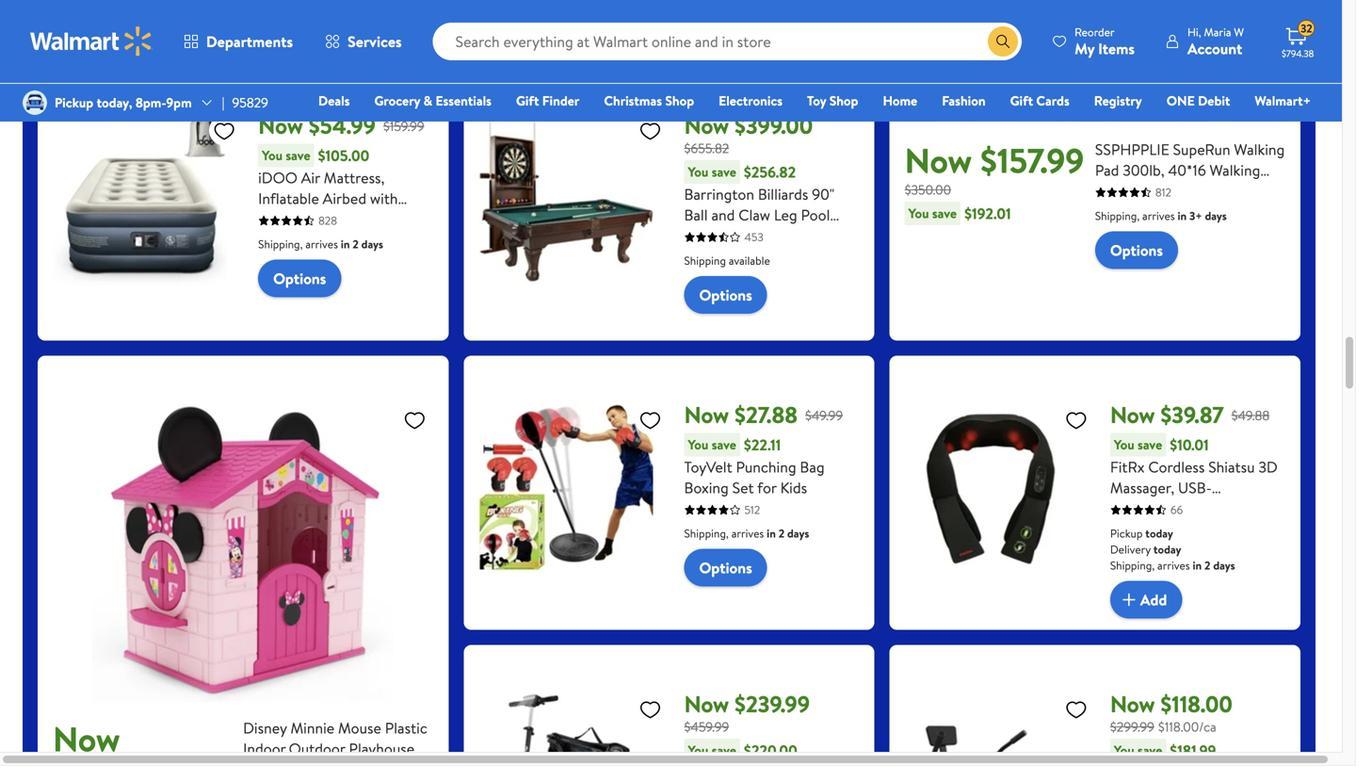 Task type: describe. For each thing, give the bounding box(es) containing it.
registry link
[[1086, 90, 1151, 111]]

finder
[[542, 91, 580, 110]]

days inside the now $54.99 group
[[361, 236, 383, 252]]

$399.00
[[735, 110, 813, 141]]

walmart+ link
[[1247, 90, 1320, 111]]

shipping, down the boxing
[[685, 525, 729, 541]]

mouse
[[338, 718, 381, 738]]

shop for toy shop
[[830, 91, 859, 110]]

3d
[[1259, 457, 1278, 477]]

1 horizontal spatial pad
[[1150, 243, 1174, 263]]

grocery
[[375, 91, 420, 110]]

barrington
[[685, 184, 755, 205]]

options link for now $54.99
[[258, 260, 341, 297]]

one
[[1167, 91, 1195, 110]]

2 inside the now $54.99 group
[[353, 236, 359, 252]]

fashion link
[[934, 90, 995, 111]]

leg
[[774, 205, 798, 225]]

add button
[[1111, 581, 1183, 619]]

pickup for pickup today, 8pm-9pm
[[55, 93, 93, 112]]

with inside now $399.00 $655.82 you save $256.82 barrington billiards 90" ball and claw leg pool table with cue rack, dartboard set, green, new
[[722, 225, 750, 246]]

add to favorites list, evercross electric scooter adults, 350w motor up to 19 mph and 20 miles long-range, 8" solid tires folding electric scooter for adults and teens with dual braking safety system image
[[639, 698, 662, 721]]

table
[[685, 225, 718, 246]]

you inside now $118.00 $299.99 $118.00/ca you save $181.99
[[1114, 741, 1135, 759]]

toy shop link
[[799, 90, 867, 111]]

for inside 'you save $105.00 idoo air mattress, inflatable airbed with built-in pump for guest home camping travel, 550lb max, (twin size 18")'
[[350, 209, 369, 230]]

days down kids
[[788, 525, 810, 541]]

$655.82
[[685, 139, 729, 157]]

walmart image
[[30, 26, 153, 57]]

fitrx
[[1111, 457, 1145, 477]]

you save $105.00 idoo air mattress, inflatable airbed with built-in pump for guest home camping travel, 550lb max, (twin size 18")
[[258, 145, 424, 271]]

453
[[745, 229, 764, 245]]

electronics
[[719, 91, 783, 110]]

christmas shop
[[604, 91, 695, 110]]

save inside now $239.99 $459.99 you save $220.00
[[712, 741, 737, 759]]

hi,
[[1188, 24, 1202, 40]]

options link down treadmillwith
[[1096, 231, 1179, 269]]

idoo
[[258, 167, 298, 188]]

$239.99
[[735, 688, 810, 720]]

now $399.00 $655.82 you save $256.82 barrington billiards 90" ball and claw leg pool table with cue rack, dartboard set, green, new
[[685, 110, 835, 287]]

delivery
[[1111, 541, 1151, 557]]

0 vertical spatial pad
[[1096, 160, 1120, 181]]

32
[[1301, 20, 1313, 36]]

size
[[371, 250, 397, 271]]

for inside you save $22.11 toyvelt punching bag boxing set for kids
[[758, 477, 777, 498]]

$54.99
[[309, 110, 376, 141]]

camping
[[302, 230, 360, 250]]

today down rechargeable
[[1146, 525, 1174, 541]]

now $118.00 $299.99 $118.00/ca you save $181.99
[[1111, 688, 1233, 761]]

$159.99
[[383, 117, 425, 135]]

in down pump
[[341, 236, 350, 252]]

home/office(white)
[[1096, 263, 1232, 284]]

with inside you save $10.01 fitrx cordless shiatsu 3d massager, usb- rechargeable shoulders, back, and neck massager with heat
[[1111, 539, 1139, 560]]

save inside now $399.00 $655.82 you save $256.82 barrington billiards 90" ball and claw leg pool table with cue rack, dartboard set, green, new
[[712, 163, 737, 181]]

guest
[[373, 209, 411, 230]]

christmas shop link
[[596, 90, 703, 111]]

save inside now $118.00 $299.99 $118.00/ca you save $181.99
[[1138, 741, 1163, 759]]

built-
[[258, 209, 294, 230]]

assembly
[[307, 759, 369, 766]]

1
[[1177, 222, 1181, 243]]

billiards
[[758, 184, 809, 205]]

300lb,
[[1123, 160, 1165, 181]]

shipping available
[[685, 253, 771, 269]]

today,
[[97, 93, 132, 112]]

christmas
[[604, 91, 662, 110]]

add to favorites list, barrington billiards 90" ball and claw leg pool table with cue rack, dartboard set, green, new image
[[639, 119, 662, 143]]

max,
[[299, 250, 330, 271]]

now $157.99 $350.00 you save $192.01
[[905, 137, 1085, 224]]

cue
[[753, 225, 779, 246]]

indoor,outdoor
[[243, 738, 346, 759]]

inflatable
[[258, 188, 319, 209]]

for inside ssphpplie superun walking pad 300lb, 40*16 walking area under desk treadmillwith remote control 2 in 1 portable walking pad treadmill for home/office(white)
[[1239, 243, 1258, 263]]

pool
[[801, 205, 830, 225]]

95829
[[232, 93, 268, 112]]

boxing
[[685, 477, 729, 498]]

save inside 'you save $105.00 idoo air mattress, inflatable airbed with built-in pump for guest home camping travel, 550lb max, (twin size 18")'
[[286, 146, 311, 165]]

desk
[[1174, 181, 1206, 201]]

shipping, arrives in 2 days for $27.88
[[685, 525, 810, 541]]

shop for christmas shop
[[666, 91, 695, 110]]

punching
[[736, 457, 797, 477]]

2 inside ssphpplie superun walking pad 300lb, 40*16 walking area under desk treadmillwith remote control 2 in 1 portable walking pad treadmill for home/office(white)
[[1150, 222, 1158, 243]]

arrives inside the now $54.99 group
[[306, 236, 338, 252]]

departments
[[206, 31, 293, 52]]

toy shop
[[807, 91, 859, 110]]

$299.99
[[1111, 718, 1155, 736]]

you inside now $239.99 $459.99 you save $220.00
[[688, 741, 709, 759]]

|
[[222, 93, 225, 112]]

kids
[[781, 477, 808, 498]]

2 down kids
[[779, 525, 785, 541]]

and inside now $399.00 $655.82 you save $256.82 barrington billiards 90" ball and claw leg pool table with cue rack, dartboard set, green, new
[[712, 205, 735, 225]]

days right 3+
[[1205, 208, 1227, 224]]

gift finder
[[516, 91, 580, 110]]

$459.99
[[685, 718, 729, 736]]

$105.00
[[318, 145, 370, 166]]

save inside you save $22.11 toyvelt punching bag boxing set for kids
[[712, 435, 737, 454]]

treadmill
[[1177, 243, 1236, 263]]

search icon image
[[996, 34, 1011, 49]]

$181.99
[[1170, 740, 1217, 761]]

now for now $399.00 $655.82 you save $256.82 barrington billiards 90" ball and claw leg pool table with cue rack, dartboard set, green, new
[[685, 110, 730, 141]]

massager
[[1214, 519, 1275, 539]]

my
[[1075, 38, 1095, 59]]

shipping, arrives in 3+ days
[[1096, 208, 1227, 224]]

pump
[[309, 209, 347, 230]]

options link for now $27.88
[[685, 549, 768, 587]]

items
[[1099, 38, 1135, 59]]

shipping
[[685, 253, 726, 269]]

$49.99
[[806, 406, 843, 424]]

deals link
[[310, 90, 358, 111]]

usb-
[[1179, 477, 1212, 498]]

you inside 'you save $105.00 idoo air mattress, inflatable airbed with built-in pump for guest home camping travel, 550lb max, (twin size 18")'
[[262, 146, 283, 165]]

shipping, inside the now $54.99 group
[[258, 236, 303, 252]]

save inside now $157.99 $350.00 you save $192.01
[[933, 204, 957, 222]]

&
[[424, 91, 433, 110]]

home inside 'you save $105.00 idoo air mattress, inflatable airbed with built-in pump for guest home camping travel, 550lb max, (twin size 18")'
[[258, 230, 298, 250]]

now $39.87 $49.88
[[1111, 399, 1270, 431]]

add to favorites list, hover-1 turbo hoverboard and kart combo, infinity led wheels, black image
[[1065, 698, 1088, 721]]



Task type: vqa. For each thing, say whether or not it's contained in the screenshot.
Toy Shop shop
yes



Task type: locate. For each thing, give the bounding box(es) containing it.
512
[[745, 502, 761, 518]]

0 vertical spatial and
[[712, 205, 735, 225]]

$118.00
[[1161, 688, 1233, 720]]

1 gift from the left
[[516, 91, 539, 110]]

pad left 300lb,
[[1096, 160, 1120, 181]]

options link down '512'
[[685, 549, 768, 587]]

grocery & essentials
[[375, 91, 492, 110]]

1 horizontal spatial pickup
[[1111, 525, 1143, 541]]

90"
[[812, 184, 835, 205]]

shipping, arrives in 2 days inside the now $54.99 group
[[258, 236, 383, 252]]

in left pump
[[294, 209, 305, 230]]

options up home/office(white)
[[1111, 240, 1164, 261]]

one debit
[[1167, 91, 1231, 110]]

set,
[[755, 246, 781, 267]]

save up air
[[286, 146, 311, 165]]

with left easy
[[243, 759, 271, 766]]

Walmart Site-Wide search field
[[433, 23, 1022, 60]]

pickup left today,
[[55, 93, 93, 112]]

with inside 'you save $105.00 idoo air mattress, inflatable airbed with built-in pump for guest home camping travel, 550lb max, (twin size 18")'
[[370, 188, 398, 209]]

now inside now $144.97
[[53, 715, 120, 762]]

in down punching
[[767, 525, 776, 541]]

now $399.00 group
[[479, 82, 860, 326]]

in inside ssphpplie superun walking pad 300lb, 40*16 walking area under desk treadmillwith remote control 2 in 1 portable walking pad treadmill for home/office(white)
[[1161, 222, 1173, 243]]

portable
[[1185, 222, 1240, 243]]

for right set
[[758, 477, 777, 498]]

you down $459.99
[[688, 741, 709, 759]]

options down '512'
[[700, 557, 753, 578]]

departments button
[[168, 19, 309, 64]]

1 vertical spatial and
[[1149, 519, 1173, 539]]

0 horizontal spatial gift
[[516, 91, 539, 110]]

playhouse
[[349, 738, 415, 759]]

home left max,
[[258, 230, 298, 250]]

options link down shipping available
[[685, 276, 768, 314]]

you
[[262, 146, 283, 165], [688, 163, 709, 181], [909, 204, 930, 222], [688, 435, 709, 454], [1114, 435, 1135, 454], [688, 741, 709, 759], [1114, 741, 1135, 759]]

treadmillwith
[[1096, 201, 1182, 222]]

one debit link
[[1159, 90, 1239, 111]]

shipping, down area
[[1096, 208, 1140, 224]]

options link down 'camping'
[[258, 260, 341, 297]]

now for now $27.88 $49.99
[[685, 399, 730, 431]]

0 vertical spatial pickup
[[55, 93, 93, 112]]

2 down neck
[[1205, 557, 1211, 573]]

550lb
[[258, 250, 296, 271]]

0 horizontal spatial home
[[258, 230, 298, 250]]

days down guest
[[361, 236, 383, 252]]

now for now $144.97
[[53, 715, 120, 762]]

with up shipping available
[[722, 225, 750, 246]]

now inside now $399.00 $655.82 you save $256.82 barrington billiards 90" ball and claw leg pool table with cue rack, dartboard set, green, new
[[685, 110, 730, 141]]

days
[[1205, 208, 1227, 224], [361, 236, 383, 252], [788, 525, 810, 541], [1214, 557, 1236, 573]]

0 horizontal spatial and
[[712, 205, 735, 225]]

plastic
[[385, 718, 428, 738]]

arrives down 828
[[306, 236, 338, 252]]

arrives
[[1143, 208, 1176, 224], [306, 236, 338, 252], [732, 525, 764, 541], [1158, 557, 1191, 573]]

2 left travel,
[[353, 236, 359, 252]]

812
[[1156, 184, 1172, 200]]

add to favorites list, toyvelt punching bag boxing set for kids image
[[639, 409, 662, 432]]

Search search field
[[433, 23, 1022, 60]]

hi, maria w account
[[1188, 24, 1245, 59]]

disney
[[243, 718, 287, 738]]

new
[[685, 267, 714, 287]]

you inside you save $10.01 fitrx cordless shiatsu 3d massager, usb- rechargeable shoulders, back, and neck massager with heat
[[1114, 435, 1135, 454]]

1 horizontal spatial for
[[758, 477, 777, 498]]

add to favorites list, disney minnie mouse plastic indoor,outdoor playhouse with easy assembly image
[[404, 409, 426, 432]]

save
[[286, 146, 311, 165], [712, 163, 737, 181], [933, 204, 957, 222], [712, 435, 737, 454], [1138, 435, 1163, 454], [712, 741, 737, 759], [1138, 741, 1163, 759]]

easy
[[275, 759, 304, 766]]

save up the barrington
[[712, 163, 737, 181]]

pickup today, 8pm-9pm
[[55, 93, 192, 112]]

$39.87
[[1161, 399, 1224, 431]]

ssphpplie superun walking pad 300lb, 40*16 walking area under desk treadmillwith remote control 2 in 1 portable walking pad treadmill for home/office(white)
[[1096, 139, 1285, 284]]

 image
[[23, 90, 47, 115]]

gift cards
[[1011, 91, 1070, 110]]

services
[[348, 31, 402, 52]]

options link for now $399.00
[[685, 276, 768, 314]]

under
[[1130, 181, 1170, 201]]

2 left 1
[[1150, 222, 1158, 243]]

shipping, arrives in 2 days down '512'
[[685, 525, 810, 541]]

0 horizontal spatial shipping, arrives in 2 days
[[258, 236, 383, 252]]

airbed
[[323, 188, 367, 209]]

save down "$350.00" on the top right
[[933, 204, 957, 222]]

2 gift from the left
[[1011, 91, 1034, 110]]

828
[[319, 213, 337, 229]]

you inside now $399.00 $655.82 you save $256.82 barrington billiards 90" ball and claw leg pool table with cue rack, dartboard set, green, new
[[688, 163, 709, 181]]

and inside you save $10.01 fitrx cordless shiatsu 3d massager, usb- rechargeable shoulders, back, and neck massager with heat
[[1149, 519, 1173, 539]]

services button
[[309, 19, 418, 64]]

1 vertical spatial shipping, arrives in 2 days
[[685, 525, 810, 541]]

days down massager at the bottom right of the page
[[1214, 557, 1236, 573]]

home left "fashion" link
[[883, 91, 918, 110]]

now inside group
[[258, 110, 303, 141]]

walking right 40*16
[[1210, 160, 1261, 181]]

1 vertical spatial for
[[1239, 243, 1258, 263]]

pickup
[[55, 93, 93, 112], [1111, 525, 1143, 541]]

account
[[1188, 38, 1243, 59]]

options down 'camping'
[[273, 268, 326, 289]]

you save $10.01 fitrx cordless shiatsu 3d massager, usb- rechargeable shoulders, back, and neck massager with heat
[[1111, 434, 1278, 560]]

options link inside the now $54.99 group
[[258, 260, 341, 297]]

2
[[1150, 222, 1158, 243], [353, 236, 359, 252], [779, 525, 785, 541], [1205, 557, 1211, 573]]

$157.99
[[981, 137, 1085, 184]]

2 vertical spatial for
[[758, 477, 777, 498]]

0 vertical spatial for
[[350, 209, 369, 230]]

shipping, arrives in 2 days for $54.99
[[258, 236, 383, 252]]

and
[[712, 205, 735, 225], [1149, 519, 1173, 539]]

0 horizontal spatial pad
[[1096, 160, 1120, 181]]

shop right christmas on the left of the page
[[666, 91, 695, 110]]

1 horizontal spatial and
[[1149, 519, 1173, 539]]

2 horizontal spatial for
[[1239, 243, 1258, 263]]

with left heat
[[1111, 539, 1139, 560]]

days inside pickup today delivery today shipping, arrives in 2 days
[[1214, 557, 1236, 573]]

pickup for pickup today delivery today shipping, arrives in 2 days
[[1111, 525, 1143, 541]]

group
[[479, 0, 860, 36]]

add to favorites list, fitrx cordless shiatsu 3d massager, usb-rechargeable shoulders, back, and neck massager with heat image
[[1065, 409, 1088, 432]]

in inside pickup today delivery today shipping, arrives in 2 days
[[1193, 557, 1202, 573]]

save up fitrx
[[1138, 435, 1163, 454]]

in
[[1178, 208, 1187, 224], [294, 209, 305, 230], [1161, 222, 1173, 243], [341, 236, 350, 252], [767, 525, 776, 541], [1193, 557, 1202, 573]]

gift for gift finder
[[516, 91, 539, 110]]

$794.38
[[1282, 47, 1315, 60]]

now $54.99 $159.99
[[258, 110, 425, 141]]

2 inside pickup today delivery today shipping, arrives in 2 days
[[1205, 557, 1211, 573]]

now $54.99 group
[[53, 82, 434, 326]]

you inside you save $22.11 toyvelt punching bag boxing set for kids
[[688, 435, 709, 454]]

grocery & essentials link
[[366, 90, 500, 111]]

with inside disney minnie mouse plastic indoor,outdoor playhouse with easy assembly
[[243, 759, 271, 766]]

arrives down '512'
[[732, 525, 764, 541]]

options down shipping available
[[700, 285, 753, 305]]

now for now $118.00 $299.99 $118.00/ca you save $181.99
[[1111, 688, 1156, 720]]

in left 1
[[1161, 222, 1173, 243]]

1 horizontal spatial gift
[[1011, 91, 1034, 110]]

$22.11
[[744, 434, 781, 455]]

0 horizontal spatial pickup
[[55, 93, 93, 112]]

8pm-
[[135, 93, 166, 112]]

in inside 'you save $105.00 idoo air mattress, inflatable airbed with built-in pump for guest home camping travel, 550lb max, (twin size 18")'
[[294, 209, 305, 230]]

now for now $157.99 $350.00 you save $192.01
[[905, 137, 973, 184]]

you down "$350.00" on the top right
[[909, 204, 930, 222]]

today
[[1146, 525, 1174, 541], [1154, 541, 1182, 557]]

2 shop from the left
[[830, 91, 859, 110]]

today down neck
[[1154, 541, 1182, 557]]

gift finder link
[[508, 90, 588, 111]]

now inside now $239.99 $459.99 you save $220.00
[[685, 688, 730, 720]]

add
[[1141, 589, 1168, 610]]

for right 828
[[350, 209, 369, 230]]

now inside now $157.99 $350.00 you save $192.01
[[905, 137, 973, 184]]

shipping, inside pickup today delivery today shipping, arrives in 2 days
[[1111, 557, 1155, 573]]

gift cards link
[[1002, 90, 1079, 111]]

save down $299.99
[[1138, 741, 1163, 759]]

now inside now $118.00 $299.99 $118.00/ca you save $181.99
[[1111, 688, 1156, 720]]

1 shop from the left
[[666, 91, 695, 110]]

set
[[733, 477, 754, 498]]

walking down walmart+ "link"
[[1235, 139, 1285, 160]]

1 horizontal spatial home
[[883, 91, 918, 110]]

with right airbed
[[370, 188, 398, 209]]

massager,
[[1111, 477, 1175, 498]]

rechargeable
[[1111, 498, 1199, 519]]

add to cart image
[[1118, 588, 1141, 611]]

shop right "toy"
[[830, 91, 859, 110]]

you down $299.99
[[1114, 741, 1135, 759]]

shipping, down built-
[[258, 236, 303, 252]]

claw
[[739, 205, 771, 225]]

w
[[1235, 24, 1245, 40]]

shoulders,
[[1203, 498, 1271, 519]]

options for now $27.88
[[700, 557, 753, 578]]

maria
[[1205, 24, 1232, 40]]

pad left 1
[[1150, 243, 1174, 263]]

1 horizontal spatial shipping, arrives in 2 days
[[685, 525, 810, 541]]

options inside the now $54.99 group
[[273, 268, 326, 289]]

now for now $54.99 $159.99
[[258, 110, 303, 141]]

disney minnie mouse plastic indoor,outdoor playhouse with easy assembly
[[243, 718, 428, 766]]

you inside now $157.99 $350.00 you save $192.01
[[909, 204, 930, 222]]

you down $655.82
[[688, 163, 709, 181]]

gift left cards
[[1011, 91, 1034, 110]]

40*16
[[1169, 160, 1207, 181]]

options link inside "now $399.00" group
[[685, 276, 768, 314]]

arrives up add
[[1158, 557, 1191, 573]]

1 vertical spatial pad
[[1150, 243, 1174, 263]]

shipping, up add to cart icon on the right of page
[[1111, 557, 1155, 573]]

save inside you save $10.01 fitrx cordless shiatsu 3d massager, usb- rechargeable shoulders, back, and neck massager with heat
[[1138, 435, 1163, 454]]

pickup inside pickup today delivery today shipping, arrives in 2 days
[[1111, 525, 1143, 541]]

save up toyvelt
[[712, 435, 737, 454]]

pad
[[1096, 160, 1120, 181], [1150, 243, 1174, 263]]

ball
[[685, 205, 708, 225]]

gift for gift cards
[[1011, 91, 1034, 110]]

66
[[1171, 502, 1184, 518]]

mattress,
[[324, 167, 385, 188]]

pickup down rechargeable
[[1111, 525, 1143, 541]]

options for now $399.00
[[700, 285, 753, 305]]

you up toyvelt
[[688, 435, 709, 454]]

1 horizontal spatial shop
[[830, 91, 859, 110]]

and right ball
[[712, 205, 735, 225]]

shipping, arrives in 2 days down 828
[[258, 236, 383, 252]]

reorder my items
[[1075, 24, 1135, 59]]

in down neck
[[1193, 557, 1202, 573]]

options for now $54.99
[[273, 268, 326, 289]]

back,
[[1111, 519, 1146, 539]]

now $144.97
[[53, 715, 167, 766]]

and down 66
[[1149, 519, 1173, 539]]

rack,
[[783, 225, 818, 246]]

arrives inside pickup today delivery today shipping, arrives in 2 days
[[1158, 557, 1191, 573]]

arrives down 812
[[1143, 208, 1176, 224]]

you up the idoo
[[262, 146, 283, 165]]

now for now $239.99 $459.99 you save $220.00
[[685, 688, 730, 720]]

0 horizontal spatial for
[[350, 209, 369, 230]]

(twin
[[334, 250, 368, 271]]

0 vertical spatial shipping, arrives in 2 days
[[258, 236, 383, 252]]

in left 3+
[[1178, 208, 1187, 224]]

0 horizontal spatial shop
[[666, 91, 695, 110]]

home
[[883, 91, 918, 110], [258, 230, 298, 250]]

gift left finder
[[516, 91, 539, 110]]

shipping, arrives in 2 days
[[258, 236, 383, 252], [685, 525, 810, 541]]

walking down treadmillwith
[[1096, 243, 1146, 263]]

now $27.88 $49.99
[[685, 399, 843, 431]]

1 vertical spatial pickup
[[1111, 525, 1143, 541]]

now for now $39.87 $49.88
[[1111, 399, 1156, 431]]

save down $459.99
[[712, 741, 737, 759]]

0 vertical spatial home
[[883, 91, 918, 110]]

bag
[[800, 457, 825, 477]]

add to favorites list, idoo air mattress, inflatable airbed with built-in pump for guest home camping travel, 550lb max, (twin size 18") image
[[213, 119, 236, 143]]

you up fitrx
[[1114, 435, 1135, 454]]

1 vertical spatial home
[[258, 230, 298, 250]]

shipping,
[[1096, 208, 1140, 224], [258, 236, 303, 252], [685, 525, 729, 541], [1111, 557, 1155, 573]]

options inside "now $399.00" group
[[700, 285, 753, 305]]

now $239.99 $459.99 you save $220.00
[[685, 688, 810, 761]]

for right 'treadmill'
[[1239, 243, 1258, 263]]



